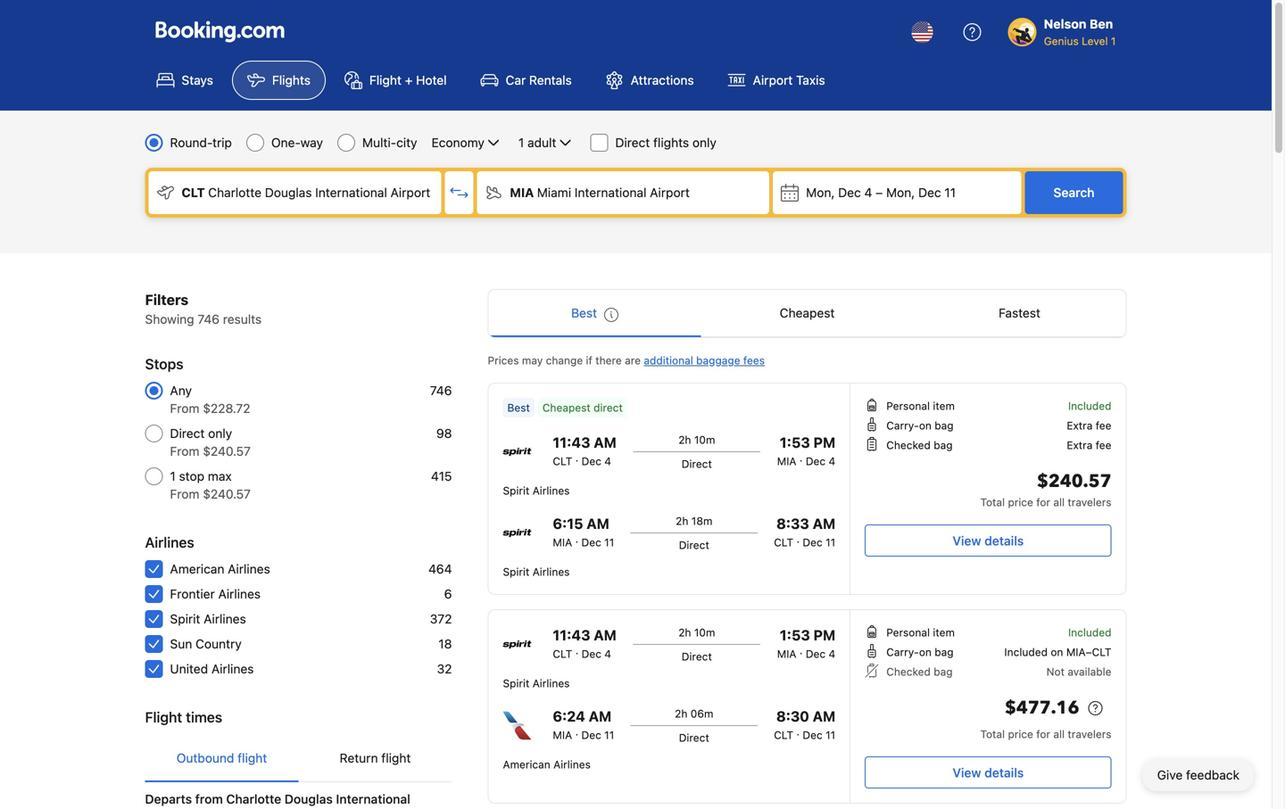 Task type: describe. For each thing, give the bounding box(es) containing it.
included on mia–clt
[[1005, 647, 1112, 659]]

international inside the departs from charlotte douglas international
[[336, 793, 411, 807]]

1 adult
[[519, 135, 557, 150]]

personal item for included on
[[887, 627, 955, 639]]

baggage
[[697, 355, 741, 367]]

details for extra fee
[[985, 534, 1024, 549]]

2 2h 10m from the top
[[679, 627, 716, 639]]

from
[[195, 793, 223, 807]]

personal for extra fee
[[887, 400, 930, 413]]

only inside the direct only from $240.57
[[208, 426, 232, 441]]

airlines up 6:15
[[533, 485, 570, 497]]

best button
[[489, 290, 701, 337]]

0 vertical spatial charlotte
[[208, 185, 262, 200]]

0 vertical spatial douglas
[[265, 185, 312, 200]]

06m
[[691, 708, 714, 721]]

taxis
[[797, 73, 826, 88]]

8:30 am clt . dec 11
[[774, 709, 836, 742]]

united airlines
[[170, 662, 254, 677]]

rentals
[[530, 73, 572, 88]]

clt charlotte douglas international airport
[[182, 185, 431, 200]]

dec inside 8:30 am clt . dec 11
[[803, 730, 823, 742]]

airlines down 6:15
[[533, 566, 570, 579]]

stops
[[145, 356, 184, 373]]

departs
[[145, 793, 192, 807]]

$240.57 total price for all travelers
[[981, 470, 1112, 509]]

. inside 8:30 am clt . dec 11
[[797, 726, 800, 738]]

economy
[[432, 135, 485, 150]]

1 1:53 from the top
[[780, 434, 811, 451]]

direct down 2h 18m
[[679, 539, 710, 552]]

attractions
[[631, 73, 694, 88]]

airlines down 6:24 am mia . dec 11
[[554, 759, 591, 772]]

stop
[[179, 469, 205, 484]]

2h 18m
[[676, 515, 713, 528]]

dec inside 6:15 am mia . dec 11
[[582, 537, 602, 549]]

not available
[[1047, 666, 1112, 679]]

search
[[1054, 185, 1095, 200]]

11 for 6:15 am
[[605, 537, 615, 549]]

6:15 am mia . dec 11
[[553, 516, 615, 549]]

flights link
[[232, 61, 326, 100]]

2 horizontal spatial airport
[[753, 73, 793, 88]]

. down cheapest direct
[[576, 452, 579, 464]]

6:24 am mia . dec 11
[[553, 709, 615, 742]]

return flight
[[340, 751, 411, 766]]

united
[[170, 662, 208, 677]]

2 all from the top
[[1054, 729, 1065, 741]]

11 for 6:24 am
[[605, 730, 615, 742]]

airlines up country at the bottom of page
[[204, 612, 246, 627]]

price inside $240.57 total price for all travelers
[[1009, 496, 1034, 509]]

airlines up frontier
[[145, 534, 194, 551]]

$228.72
[[203, 401, 250, 416]]

1 for 1 stop max from $240.57
[[170, 469, 176, 484]]

direct left 'flights'
[[616, 135, 650, 150]]

multi-
[[363, 135, 397, 150]]

ben
[[1090, 17, 1114, 31]]

any
[[170, 384, 192, 398]]

search button
[[1026, 171, 1124, 214]]

one-way
[[271, 135, 323, 150]]

dec right –
[[919, 185, 942, 200]]

trip
[[213, 135, 232, 150]]

6:15
[[553, 516, 584, 533]]

cheapest for cheapest
[[780, 306, 835, 321]]

tab list containing outbound flight
[[145, 736, 452, 784]]

all inside $240.57 total price for all travelers
[[1054, 496, 1065, 509]]

return flight button
[[299, 736, 452, 782]]

city
[[397, 135, 418, 150]]

view details button for extra fee
[[865, 525, 1112, 557]]

total inside $240.57 total price for all travelers
[[981, 496, 1006, 509]]

2 extra fee from the top
[[1067, 439, 1112, 452]]

level
[[1082, 35, 1109, 47]]

746 inside filters showing 746 results
[[198, 312, 220, 327]]

1 extra fee from the top
[[1067, 420, 1112, 432]]

included for included on
[[1069, 627, 1112, 639]]

stays link
[[142, 61, 229, 100]]

372
[[430, 612, 452, 627]]

item for included on
[[934, 627, 955, 639]]

1 1:53 pm mia . dec 4 from the top
[[778, 434, 836, 468]]

fastest
[[999, 306, 1041, 321]]

one-
[[271, 135, 301, 150]]

filters showing 746 results
[[145, 292, 262, 327]]

–
[[876, 185, 883, 200]]

carry-on bag for extra fee
[[887, 420, 954, 432]]

additional
[[644, 355, 694, 367]]

18
[[439, 637, 452, 652]]

view details for extra fee
[[953, 534, 1024, 549]]

2 pm from the top
[[814, 627, 836, 644]]

airlines down country at the bottom of page
[[212, 662, 254, 677]]

. up 8:30
[[800, 645, 803, 657]]

. inside '8:33 am clt . dec 11'
[[797, 533, 800, 546]]

item for extra fee
[[934, 400, 955, 413]]

outbound
[[177, 751, 234, 766]]

am inside 6:24 am mia . dec 11
[[589, 709, 612, 726]]

2 10m from the top
[[695, 627, 716, 639]]

0 vertical spatial american airlines
[[170, 562, 270, 577]]

airlines up '6:24'
[[533, 678, 570, 690]]

additional baggage fees link
[[644, 355, 765, 367]]

airport taxis
[[753, 73, 826, 88]]

attractions link
[[591, 61, 710, 100]]

0 horizontal spatial best
[[508, 402, 530, 414]]

464
[[429, 562, 452, 577]]

flights
[[654, 135, 690, 150]]

2 total from the top
[[981, 729, 1006, 741]]

. inside 6:24 am mia . dec 11
[[576, 726, 579, 738]]

max
[[208, 469, 232, 484]]

there
[[596, 355, 622, 367]]

2 price from the top
[[1009, 729, 1034, 741]]

checked for extra fee
[[887, 439, 931, 452]]

airport taxis link
[[713, 61, 841, 100]]

2 fee from the top
[[1096, 439, 1112, 452]]

flight for return flight
[[382, 751, 411, 766]]

car
[[506, 73, 526, 88]]

clt inside '8:33 am clt . dec 11'
[[774, 537, 794, 549]]

mon, dec 4 – mon, dec 11
[[807, 185, 956, 200]]

multi-city
[[363, 135, 418, 150]]

am inside '8:33 am clt . dec 11'
[[813, 516, 836, 533]]

flight times
[[145, 709, 222, 726]]

stays
[[182, 73, 213, 88]]

32
[[437, 662, 452, 677]]

8:33
[[777, 516, 810, 533]]

flight + hotel link
[[329, 61, 462, 100]]

change
[[546, 355, 583, 367]]

am inside 8:30 am clt . dec 11
[[813, 709, 836, 726]]

showing
[[145, 312, 194, 327]]

nelson
[[1045, 17, 1087, 31]]

2 for from the top
[[1037, 729, 1051, 741]]

fastest button
[[914, 290, 1126, 337]]

international down multi-
[[315, 185, 387, 200]]

. up 8:33
[[800, 452, 803, 464]]

personal for included on
[[887, 627, 930, 639]]

carry-on bag for included on
[[887, 647, 954, 659]]

1 mon, from the left
[[807, 185, 835, 200]]

clt inside 8:30 am clt . dec 11
[[774, 730, 794, 742]]

personal item for extra fee
[[887, 400, 955, 413]]

dec up 8:33
[[806, 455, 826, 468]]

clt down cheapest direct
[[553, 455, 573, 468]]

dec up 8:30
[[806, 648, 826, 661]]

car rentals
[[506, 73, 572, 88]]

$477.16
[[1005, 697, 1080, 721]]

departs from charlotte douglas international
[[145, 793, 411, 810]]

checked bag for included on
[[887, 666, 953, 679]]

dec up '6:24'
[[582, 648, 602, 661]]

1 stop max from $240.57
[[170, 469, 251, 502]]

nelson ben genius level 1
[[1045, 17, 1117, 47]]

415
[[431, 469, 452, 484]]



Task type: locate. For each thing, give the bounding box(es) containing it.
1 vertical spatial american
[[503, 759, 551, 772]]

airlines up the frontier airlines
[[228, 562, 270, 577]]

4 up 6:24 am mia . dec 11
[[605, 648, 612, 661]]

flight
[[370, 73, 402, 88], [145, 709, 182, 726]]

from inside the direct only from $240.57
[[170, 444, 200, 459]]

1 11:43 am clt . dec 4 from the top
[[553, 434, 617, 468]]

direct inside the direct only from $240.57
[[170, 426, 205, 441]]

1 vertical spatial flight
[[145, 709, 182, 726]]

1 vertical spatial checked
[[887, 666, 931, 679]]

filters
[[145, 292, 189, 309]]

best down may
[[508, 402, 530, 414]]

0 horizontal spatial only
[[208, 426, 232, 441]]

not
[[1047, 666, 1065, 679]]

1 inside 1 stop max from $240.57
[[170, 469, 176, 484]]

10m up 06m
[[695, 627, 716, 639]]

genius
[[1045, 35, 1079, 47]]

1 vertical spatial view
[[953, 766, 982, 781]]

2 details from the top
[[985, 766, 1024, 781]]

0 vertical spatial flight
[[370, 73, 402, 88]]

american airlines up the frontier airlines
[[170, 562, 270, 577]]

prices may change if there are additional baggage fees
[[488, 355, 765, 367]]

1 price from the top
[[1009, 496, 1034, 509]]

view details
[[953, 534, 1024, 549], [953, 766, 1024, 781]]

1 total from the top
[[981, 496, 1006, 509]]

2h left the 18m
[[676, 515, 689, 528]]

1 vertical spatial 1:53 pm mia . dec 4
[[778, 627, 836, 661]]

1 vertical spatial tab list
[[145, 736, 452, 784]]

direct
[[594, 402, 623, 414]]

+
[[405, 73, 413, 88]]

0 horizontal spatial mon,
[[807, 185, 835, 200]]

spirit airlines up sun country
[[170, 612, 246, 627]]

1 vertical spatial from
[[170, 444, 200, 459]]

clt
[[182, 185, 205, 200], [553, 455, 573, 468], [774, 537, 794, 549], [553, 648, 573, 661], [774, 730, 794, 742]]

11 for 8:33 am
[[826, 537, 836, 549]]

2 horizontal spatial 1
[[1112, 35, 1117, 47]]

2 from from the top
[[170, 444, 200, 459]]

1 extra from the top
[[1067, 420, 1093, 432]]

checked bag for extra fee
[[887, 439, 953, 452]]

charlotte inside the departs from charlotte douglas international
[[226, 793, 281, 807]]

0 horizontal spatial flight
[[145, 709, 182, 726]]

sun
[[170, 637, 192, 652]]

best
[[572, 306, 597, 321], [508, 402, 530, 414]]

0 vertical spatial for
[[1037, 496, 1051, 509]]

0 vertical spatial fee
[[1096, 420, 1112, 432]]

charlotte down trip
[[208, 185, 262, 200]]

cheapest direct
[[543, 402, 623, 414]]

times
[[186, 709, 222, 726]]

1 vertical spatial 11:43 am clt . dec 4
[[553, 627, 617, 661]]

tab list up fees
[[489, 290, 1126, 338]]

0 vertical spatial 746
[[198, 312, 220, 327]]

1 all from the top
[[1054, 496, 1065, 509]]

details for not available
[[985, 766, 1024, 781]]

1 for 1 adult
[[519, 135, 524, 150]]

1 vertical spatial price
[[1009, 729, 1034, 741]]

2h 10m
[[679, 434, 716, 446], [679, 627, 716, 639]]

1 horizontal spatial american airlines
[[503, 759, 591, 772]]

only right 'flights'
[[693, 135, 717, 150]]

tab list up the departs from charlotte douglas international
[[145, 736, 452, 784]]

extra fee
[[1067, 420, 1112, 432], [1067, 439, 1112, 452]]

1 10m from the top
[[695, 434, 716, 446]]

1 carry- from the top
[[887, 420, 920, 432]]

spirit airlines up '6:24'
[[503, 678, 570, 690]]

. down 8:33
[[797, 533, 800, 546]]

1 vertical spatial 2h 10m
[[679, 627, 716, 639]]

11 inside mon, dec 4 – mon, dec 11 popup button
[[945, 185, 956, 200]]

direct down the 2h 06m in the bottom of the page
[[679, 732, 710, 745]]

from inside 1 stop max from $240.57
[[170, 487, 200, 502]]

airport down 'flights'
[[650, 185, 690, 200]]

1 carry-on bag from the top
[[887, 420, 954, 432]]

2 vertical spatial 1
[[170, 469, 176, 484]]

mon, right –
[[887, 185, 916, 200]]

0 vertical spatial details
[[985, 534, 1024, 549]]

1 vertical spatial 1:53
[[780, 627, 811, 644]]

car rentals link
[[466, 61, 587, 100]]

1 view details from the top
[[953, 534, 1024, 549]]

1 vertical spatial extra
[[1067, 439, 1093, 452]]

clt down 8:33
[[774, 537, 794, 549]]

0 vertical spatial included
[[1069, 400, 1112, 413]]

airport
[[753, 73, 793, 88], [391, 185, 431, 200], [650, 185, 690, 200]]

1 vertical spatial personal
[[887, 627, 930, 639]]

11:43 am clt . dec 4 down cheapest direct
[[553, 434, 617, 468]]

airport left taxis
[[753, 73, 793, 88]]

1 checked bag from the top
[[887, 439, 953, 452]]

0 vertical spatial view details
[[953, 534, 1024, 549]]

charlotte
[[208, 185, 262, 200], [226, 793, 281, 807]]

dec left –
[[839, 185, 862, 200]]

0 vertical spatial best
[[572, 306, 597, 321]]

11 inside 6:15 am mia . dec 11
[[605, 537, 615, 549]]

flight for outbound flight
[[238, 751, 267, 766]]

1 vertical spatial 746
[[430, 384, 452, 398]]

direct only from $240.57
[[170, 426, 251, 459]]

1 left adult
[[519, 135, 524, 150]]

for inside $240.57 total price for all travelers
[[1037, 496, 1051, 509]]

0 vertical spatial 1
[[1112, 35, 1117, 47]]

1 vertical spatial view details
[[953, 766, 1024, 781]]

flight for flight times
[[145, 709, 182, 726]]

2h
[[679, 434, 692, 446], [676, 515, 689, 528], [679, 627, 692, 639], [675, 708, 688, 721]]

flight left times
[[145, 709, 182, 726]]

0 vertical spatial 11:43 am clt . dec 4
[[553, 434, 617, 468]]

6:24
[[553, 709, 586, 726]]

$240.57 inside the direct only from $240.57
[[203, 444, 251, 459]]

1 vertical spatial for
[[1037, 729, 1051, 741]]

are
[[625, 355, 641, 367]]

0 vertical spatial total
[[981, 496, 1006, 509]]

0 vertical spatial american
[[170, 562, 225, 577]]

1 horizontal spatial american
[[503, 759, 551, 772]]

american airlines down '6:24'
[[503, 759, 591, 772]]

from down any
[[170, 401, 200, 416]]

flight right outbound
[[238, 751, 267, 766]]

. up '6:24'
[[576, 645, 579, 657]]

on for included on
[[920, 647, 932, 659]]

1 vertical spatial best
[[508, 402, 530, 414]]

mia inside 6:24 am mia . dec 11
[[553, 730, 573, 742]]

1 vertical spatial personal item
[[887, 627, 955, 639]]

2 item from the top
[[934, 627, 955, 639]]

1 horizontal spatial airport
[[650, 185, 690, 200]]

2 11:43 am clt . dec 4 from the top
[[553, 627, 617, 661]]

only down $228.72
[[208, 426, 232, 441]]

1 horizontal spatial only
[[693, 135, 717, 150]]

1 flight from the left
[[238, 751, 267, 766]]

11 inside 8:30 am clt . dec 11
[[826, 730, 836, 742]]

1 fee from the top
[[1096, 420, 1112, 432]]

tab list
[[489, 290, 1126, 338], [145, 736, 452, 784]]

.
[[576, 452, 579, 464], [800, 452, 803, 464], [576, 533, 579, 546], [797, 533, 800, 546], [576, 645, 579, 657], [800, 645, 803, 657], [576, 726, 579, 738], [797, 726, 800, 738]]

1 vertical spatial travelers
[[1068, 729, 1112, 741]]

direct flights only
[[616, 135, 717, 150]]

0 horizontal spatial american airlines
[[170, 562, 270, 577]]

way
[[301, 135, 323, 150]]

international down return flight button
[[336, 793, 411, 807]]

item
[[934, 400, 955, 413], [934, 627, 955, 639]]

1 horizontal spatial cheapest
[[780, 306, 835, 321]]

1 vertical spatial total
[[981, 729, 1006, 741]]

2 view details from the top
[[953, 766, 1024, 781]]

cheapest inside button
[[780, 306, 835, 321]]

spirit airlines down 6:15
[[503, 566, 570, 579]]

mia down '6:24'
[[553, 730, 573, 742]]

11:43 am clt . dec 4 up '6:24'
[[553, 627, 617, 661]]

0 horizontal spatial 1
[[170, 469, 176, 484]]

airlines right frontier
[[218, 587, 261, 602]]

fees
[[744, 355, 765, 367]]

0 vertical spatial cheapest
[[780, 306, 835, 321]]

0 vertical spatial extra
[[1067, 420, 1093, 432]]

0 vertical spatial view
[[953, 534, 982, 549]]

1 vertical spatial included
[[1069, 627, 1112, 639]]

0 vertical spatial price
[[1009, 496, 1034, 509]]

view for not available
[[953, 766, 982, 781]]

1:53 up 8:30
[[780, 627, 811, 644]]

dec down cheapest direct
[[582, 455, 602, 468]]

direct down any from $228.72
[[170, 426, 205, 441]]

0 vertical spatial from
[[170, 401, 200, 416]]

0 vertical spatial only
[[693, 135, 717, 150]]

2 carry- from the top
[[887, 647, 920, 659]]

4 inside popup button
[[865, 185, 873, 200]]

prices
[[488, 355, 519, 367]]

1 vertical spatial pm
[[814, 627, 836, 644]]

airport down city
[[391, 185, 431, 200]]

11 for 8:30 am
[[826, 730, 836, 742]]

0 vertical spatial travelers
[[1068, 496, 1112, 509]]

from down stop
[[170, 487, 200, 502]]

round-
[[170, 135, 213, 150]]

11 inside '8:33 am clt . dec 11'
[[826, 537, 836, 549]]

1 2h 10m from the top
[[679, 434, 716, 446]]

am inside 6:15 am mia . dec 11
[[587, 516, 610, 533]]

frontier airlines
[[170, 587, 261, 602]]

clt up '6:24'
[[553, 648, 573, 661]]

0 vertical spatial 1:53 pm mia . dec 4
[[778, 434, 836, 468]]

0 vertical spatial tab list
[[489, 290, 1126, 338]]

1:53 pm mia . dec 4 up 8:30
[[778, 627, 836, 661]]

cheapest button
[[701, 290, 914, 337]]

1 vertical spatial extra fee
[[1067, 439, 1112, 452]]

mia inside 6:15 am mia . dec 11
[[553, 537, 573, 549]]

2h 10m up the 2h 06m in the bottom of the page
[[679, 627, 716, 639]]

1 vertical spatial american airlines
[[503, 759, 591, 772]]

1 vertical spatial charlotte
[[226, 793, 281, 807]]

checked
[[887, 439, 931, 452], [887, 666, 931, 679]]

1 from from the top
[[170, 401, 200, 416]]

0 horizontal spatial flight
[[238, 751, 267, 766]]

mia up 8:30
[[778, 648, 797, 661]]

$477.16 region
[[865, 695, 1112, 727]]

1 personal item from the top
[[887, 400, 955, 413]]

view details button for not available
[[865, 757, 1112, 789]]

carry-on bag
[[887, 420, 954, 432], [887, 647, 954, 659]]

mia up 8:33
[[778, 455, 797, 468]]

2 checked from the top
[[887, 666, 931, 679]]

1 view details button from the top
[[865, 525, 1112, 557]]

available
[[1068, 666, 1112, 679]]

746 left results at the left top of the page
[[198, 312, 220, 327]]

best image
[[605, 308, 619, 322], [605, 308, 619, 322]]

1 vertical spatial douglas
[[285, 793, 333, 807]]

4 up 8:30 am clt . dec 11
[[829, 648, 836, 661]]

1 personal from the top
[[887, 400, 930, 413]]

direct up the 2h 06m in the bottom of the page
[[682, 651, 712, 663]]

1 horizontal spatial mon,
[[887, 185, 916, 200]]

mia
[[510, 185, 534, 200], [778, 455, 797, 468], [553, 537, 573, 549], [778, 648, 797, 661], [553, 730, 573, 742]]

0 vertical spatial personal item
[[887, 400, 955, 413]]

4 left –
[[865, 185, 873, 200]]

2h down additional at right
[[679, 434, 692, 446]]

from
[[170, 401, 200, 416], [170, 444, 200, 459], [170, 487, 200, 502]]

1 checked from the top
[[887, 439, 931, 452]]

1 item from the top
[[934, 400, 955, 413]]

0 vertical spatial carry-
[[887, 420, 920, 432]]

mon, left –
[[807, 185, 835, 200]]

dec inside '8:33 am clt . dec 11'
[[803, 537, 823, 549]]

$240.57 inside $240.57 total price for all travelers
[[1038, 470, 1112, 494]]

0 horizontal spatial cheapest
[[543, 402, 591, 414]]

0 vertical spatial all
[[1054, 496, 1065, 509]]

give
[[1158, 768, 1183, 783]]

feedback
[[1187, 768, 1240, 783]]

details down the total price for all travelers on the bottom right
[[985, 766, 1024, 781]]

all
[[1054, 496, 1065, 509], [1054, 729, 1065, 741]]

1 travelers from the top
[[1068, 496, 1112, 509]]

clt down 8:30
[[774, 730, 794, 742]]

0 vertical spatial 2h 10m
[[679, 434, 716, 446]]

douglas down one-
[[265, 185, 312, 200]]

results
[[223, 312, 262, 327]]

8:33 am clt . dec 11
[[774, 516, 836, 549]]

1 horizontal spatial best
[[572, 306, 597, 321]]

4 up '8:33 am clt . dec 11' in the right bottom of the page
[[829, 455, 836, 468]]

1 horizontal spatial 746
[[430, 384, 452, 398]]

10m down additional baggage fees link on the right top of the page
[[695, 434, 716, 446]]

0 vertical spatial checked
[[887, 439, 931, 452]]

2 vertical spatial included
[[1005, 647, 1048, 659]]

1 for from the top
[[1037, 496, 1051, 509]]

1 vertical spatial checked bag
[[887, 666, 953, 679]]

from inside any from $228.72
[[170, 401, 200, 416]]

1 vertical spatial 1
[[519, 135, 524, 150]]

round-trip
[[170, 135, 232, 150]]

0 vertical spatial view details button
[[865, 525, 1112, 557]]

checked for included on
[[887, 666, 931, 679]]

1 vertical spatial details
[[985, 766, 1024, 781]]

4 down direct
[[605, 455, 612, 468]]

flight
[[238, 751, 267, 766], [382, 751, 411, 766]]

carry- for extra fee
[[887, 420, 920, 432]]

dec down 8:30
[[803, 730, 823, 742]]

1 vertical spatial item
[[934, 627, 955, 639]]

0 vertical spatial personal
[[887, 400, 930, 413]]

view details for not available
[[953, 766, 1024, 781]]

1 left stop
[[170, 469, 176, 484]]

2 flight from the left
[[382, 751, 411, 766]]

from up stop
[[170, 444, 200, 459]]

1 vertical spatial carry-on bag
[[887, 647, 954, 659]]

included for extra fee
[[1069, 400, 1112, 413]]

1 right level
[[1112, 35, 1117, 47]]

dec down 8:33
[[803, 537, 823, 549]]

flight right return
[[382, 751, 411, 766]]

outbound flight button
[[145, 736, 299, 782]]

1 vertical spatial all
[[1054, 729, 1065, 741]]

. inside 6:15 am mia . dec 11
[[576, 533, 579, 546]]

1 vertical spatial carry-
[[887, 647, 920, 659]]

flight + hotel
[[370, 73, 447, 88]]

6
[[444, 587, 452, 602]]

american
[[170, 562, 225, 577], [503, 759, 551, 772]]

spirit airlines up 6:15
[[503, 485, 570, 497]]

mia left miami
[[510, 185, 534, 200]]

give feedback button
[[1144, 760, 1255, 792]]

2 travelers from the top
[[1068, 729, 1112, 741]]

11 inside 6:24 am mia . dec 11
[[605, 730, 615, 742]]

1 details from the top
[[985, 534, 1024, 549]]

2 11:43 from the top
[[553, 627, 591, 644]]

2 1:53 pm mia . dec 4 from the top
[[778, 627, 836, 661]]

douglas inside the departs from charlotte douglas international
[[285, 793, 333, 807]]

0 horizontal spatial tab list
[[145, 736, 452, 784]]

. down '6:24'
[[576, 726, 579, 738]]

1 horizontal spatial flight
[[370, 73, 402, 88]]

booking.com logo image
[[156, 21, 284, 42], [156, 21, 284, 42]]

view details button down $240.57 total price for all travelers on the bottom right
[[865, 525, 1112, 557]]

98
[[437, 426, 452, 441]]

0 horizontal spatial 746
[[198, 312, 220, 327]]

1 pm from the top
[[814, 434, 836, 451]]

international right miami
[[575, 185, 647, 200]]

11:43 up '6:24'
[[553, 627, 591, 644]]

11:43 down cheapest direct
[[553, 434, 591, 451]]

2 carry-on bag from the top
[[887, 647, 954, 659]]

view for extra fee
[[953, 534, 982, 549]]

2 1:53 from the top
[[780, 627, 811, 644]]

flights
[[272, 73, 311, 88]]

2 checked bag from the top
[[887, 666, 953, 679]]

american airlines
[[170, 562, 270, 577], [503, 759, 591, 772]]

for
[[1037, 496, 1051, 509], [1037, 729, 1051, 741]]

1 inside dropdown button
[[519, 135, 524, 150]]

outbound flight
[[177, 751, 267, 766]]

1 vertical spatial 10m
[[695, 627, 716, 639]]

frontier
[[170, 587, 215, 602]]

2 personal from the top
[[887, 627, 930, 639]]

charlotte right from on the bottom left of page
[[226, 793, 281, 807]]

cheapest for cheapest direct
[[543, 402, 591, 414]]

0 vertical spatial item
[[934, 400, 955, 413]]

if
[[586, 355, 593, 367]]

2 view details button from the top
[[865, 757, 1112, 789]]

746 up "98"
[[430, 384, 452, 398]]

0 vertical spatial 11:43
[[553, 434, 591, 451]]

dec down '6:24'
[[582, 730, 602, 742]]

1:53 up 8:33
[[780, 434, 811, 451]]

0 horizontal spatial airport
[[391, 185, 431, 200]]

1 vertical spatial 11:43
[[553, 627, 591, 644]]

2h 10m down additional baggage fees link on the right top of the page
[[679, 434, 716, 446]]

travelers
[[1068, 496, 1112, 509], [1068, 729, 1112, 741]]

$240.57 inside 1 stop max from $240.57
[[203, 487, 251, 502]]

1 vertical spatial only
[[208, 426, 232, 441]]

2h left 06m
[[675, 708, 688, 721]]

mon,
[[807, 185, 835, 200], [887, 185, 916, 200]]

2 personal item from the top
[[887, 627, 955, 639]]

. down 6:15
[[576, 533, 579, 546]]

personal item
[[887, 400, 955, 413], [887, 627, 955, 639]]

2 view from the top
[[953, 766, 982, 781]]

2h 06m
[[675, 708, 714, 721]]

11:43 am clt . dec 4
[[553, 434, 617, 468], [553, 627, 617, 661]]

clt down round-
[[182, 185, 205, 200]]

1:53 pm mia . dec 4 up 8:33
[[778, 434, 836, 468]]

2h up the 2h 06m in the bottom of the page
[[679, 627, 692, 639]]

sun country
[[170, 637, 242, 652]]

3 from from the top
[[170, 487, 200, 502]]

total price for all travelers
[[981, 729, 1112, 741]]

miami
[[537, 185, 572, 200]]

1
[[1112, 35, 1117, 47], [519, 135, 524, 150], [170, 469, 176, 484]]

flight left "+"
[[370, 73, 402, 88]]

best inside button
[[572, 306, 597, 321]]

tab list containing best
[[489, 290, 1126, 338]]

carry- for included on
[[887, 647, 920, 659]]

country
[[196, 637, 242, 652]]

1 inside nelson ben genius level 1
[[1112, 35, 1117, 47]]

any from $228.72
[[170, 384, 250, 416]]

0 vertical spatial 10m
[[695, 434, 716, 446]]

8:30
[[777, 709, 810, 726]]

0 vertical spatial carry-on bag
[[887, 420, 954, 432]]

dec inside 6:24 am mia . dec 11
[[582, 730, 602, 742]]

1 horizontal spatial 1
[[519, 135, 524, 150]]

2 extra from the top
[[1067, 439, 1093, 452]]

direct up 2h 18m
[[682, 458, 712, 471]]

travelers inside $240.57 total price for all travelers
[[1068, 496, 1112, 509]]

1 view from the top
[[953, 534, 982, 549]]

best up if
[[572, 306, 597, 321]]

. down 8:30
[[797, 726, 800, 738]]

1 11:43 from the top
[[553, 434, 591, 451]]

1 vertical spatial fee
[[1096, 439, 1112, 452]]

carry-
[[887, 420, 920, 432], [887, 647, 920, 659]]

0 horizontal spatial american
[[170, 562, 225, 577]]

flight for flight + hotel
[[370, 73, 402, 88]]

0 vertical spatial extra fee
[[1067, 420, 1112, 432]]

on for extra fee
[[920, 420, 932, 432]]

2 mon, from the left
[[887, 185, 916, 200]]

details down $240.57 total price for all travelers on the bottom right
[[985, 534, 1024, 549]]

18m
[[692, 515, 713, 528]]

view details button down $477.16 region
[[865, 757, 1112, 789]]

0 vertical spatial 1:53
[[780, 434, 811, 451]]

view details down $477.16 region
[[953, 766, 1024, 781]]



Task type: vqa. For each thing, say whether or not it's contained in the screenshot.
time
no



